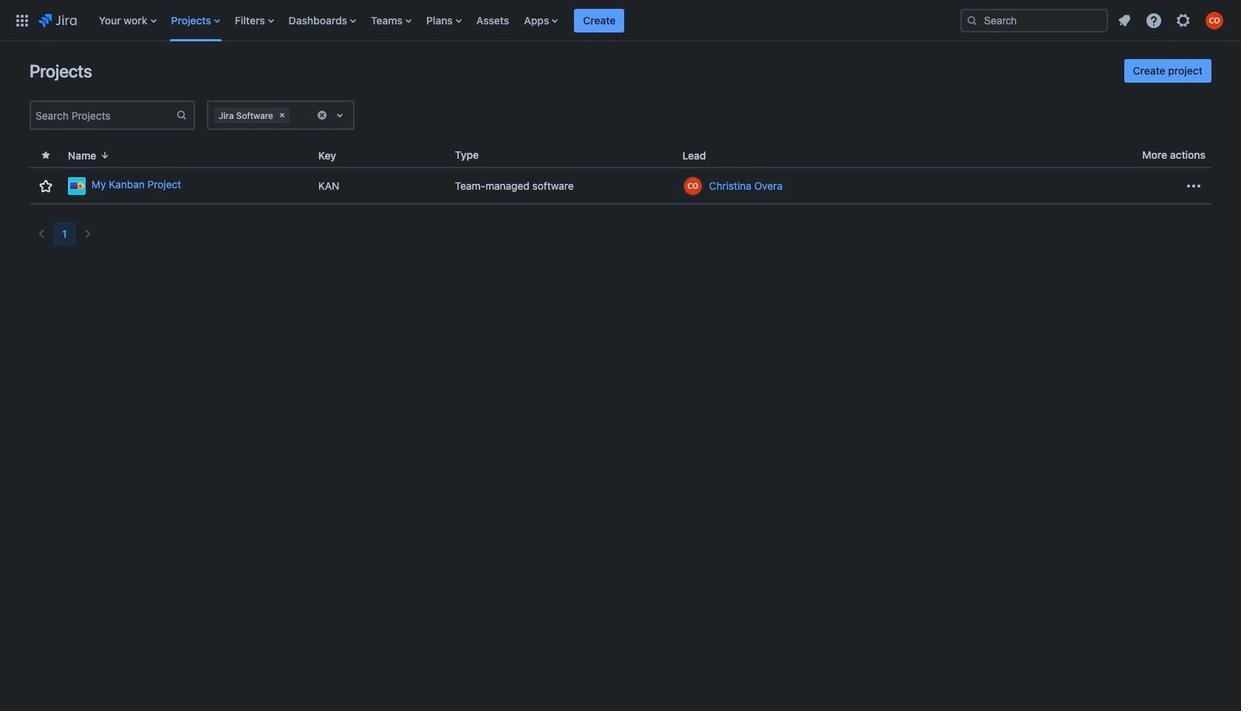 Task type: vqa. For each thing, say whether or not it's contained in the screenshot.
PLANNING icon
no



Task type: describe. For each thing, give the bounding box(es) containing it.
settings image
[[1175, 11, 1193, 29]]

clear image
[[276, 109, 288, 121]]

search image
[[967, 14, 979, 26]]

open image
[[331, 106, 349, 124]]

appswitcher icon image
[[13, 11, 31, 29]]

help image
[[1146, 11, 1163, 29]]

star my kanban project image
[[37, 177, 55, 195]]

1 horizontal spatial list
[[1112, 7, 1233, 34]]

previous image
[[33, 225, 50, 243]]

next image
[[79, 225, 97, 243]]

Search field
[[961, 8, 1109, 32]]



Task type: locate. For each thing, give the bounding box(es) containing it.
more image
[[1185, 177, 1203, 195]]

group
[[1125, 59, 1212, 83]]

jira image
[[38, 11, 77, 29], [38, 11, 77, 29]]

clear image
[[316, 109, 328, 121]]

None search field
[[961, 8, 1109, 32]]

Search Projects text field
[[31, 105, 176, 126]]

your profile and settings image
[[1206, 11, 1224, 29]]

primary element
[[9, 0, 949, 41]]

notifications image
[[1116, 11, 1134, 29]]

0 horizontal spatial list
[[91, 0, 949, 41]]

banner
[[0, 0, 1242, 41]]

Choose Jira products text field
[[293, 108, 295, 123]]

list
[[91, 0, 949, 41], [1112, 7, 1233, 34]]

list item
[[575, 0, 625, 41]]



